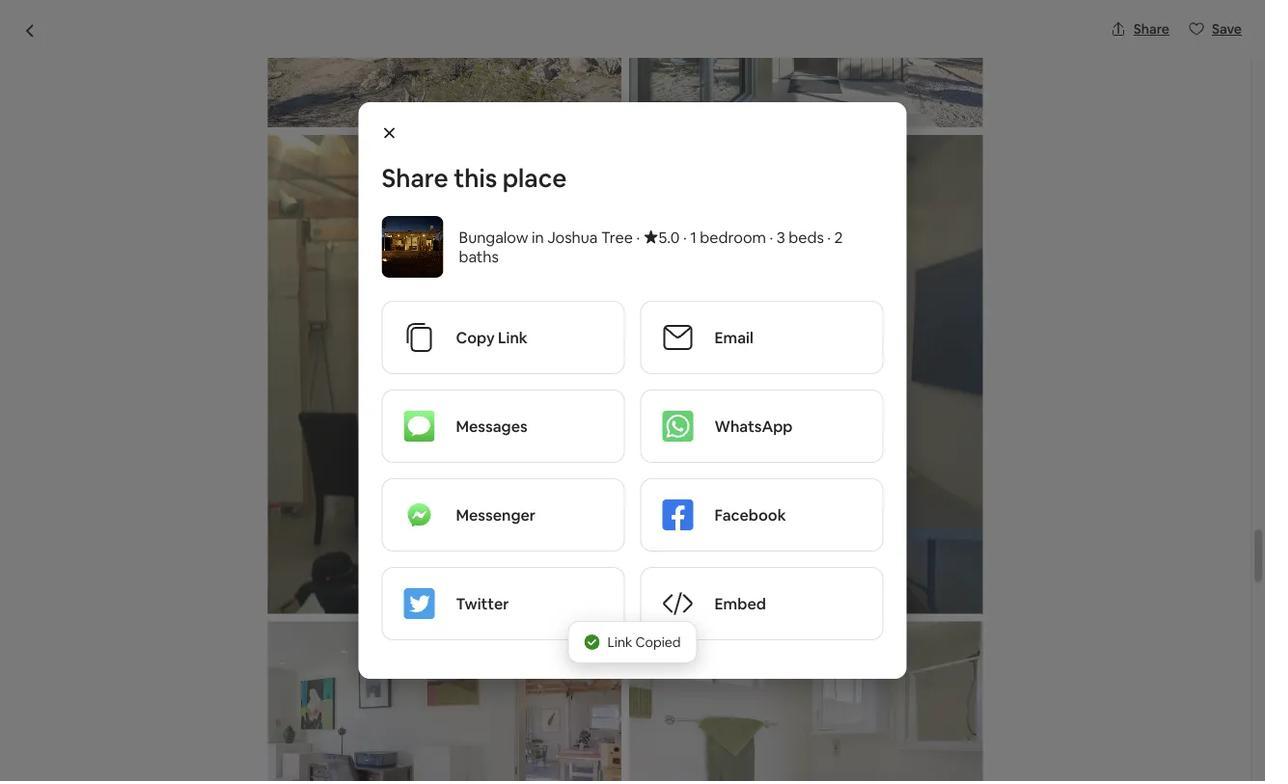 Task type: describe. For each thing, give the bounding box(es) containing it.
1 horizontal spatial to
[[431, 634, 446, 654]]

airbnb service fee
[[830, 640, 959, 660]]

· inside entire bungalow hosted by frederick 3 beds · 2 baths
[[293, 338, 296, 358]]

share this place
[[382, 162, 567, 195]]

1 horizontal spatial before
[[869, 707, 918, 726]]

with for can
[[252, 505, 279, 522]]

with inside joshua tree highlands artist ranch located next to joshua tree national park. the highlands artist ranch includes a one bedroom/one bath cabin with full kitchen, patio, & wi-fi. it is adjacent to a 900 sq. ft. art studio equipped for any project. guest have use of our new art lab library during their stay.
[[564, 657, 595, 677]]

2 inside 'bungalow in joshua tree · ★5.0 · 1 bedroom · 3 beds · 2 baths'
[[835, 227, 843, 247]]

place
[[503, 162, 567, 195]]

dialog containing share
[[0, 0, 1266, 782]]

share for share
[[1134, 20, 1170, 38]]

in inside 'bungalow in joshua tree · ★5.0 · 1 bedroom · 3 beds · 2 baths'
[[532, 227, 544, 247]]

you for you won't be charged yet
[[907, 565, 930, 583]]

lab
[[219, 703, 245, 723]]

link copied
[[608, 634, 681, 652]]

highlands artist ranch image 5 image
[[904, 79, 1166, 275]]

new
[[158, 703, 189, 723]]

that's
[[250, 439, 285, 457]]

main studio image
[[85, 0, 626, 275]]

★5.0
[[644, 227, 680, 247]]

their
[[350, 703, 383, 723]]

adjacent
[[207, 680, 269, 700]]

have
[[678, 680, 712, 700]]

bedroom/one
[[384, 657, 482, 677]]

baths inside 'bungalow in joshua tree · ★5.0 · 1 bedroom · 3 beds · 2 baths'
[[459, 247, 499, 266]]

suited
[[317, 439, 356, 457]]

1 horizontal spatial tree
[[503, 634, 535, 654]]

bath
[[486, 657, 519, 677]]

patio,
[[85, 680, 125, 700]]

for inside dedicated workspace a room with wifi that's well-suited for working.
[[359, 439, 377, 457]]

1 horizontal spatial a
[[341, 657, 350, 677]]

whatsapp
[[715, 417, 793, 436]]

1 vertical spatial to
[[273, 680, 288, 700]]

won't
[[933, 565, 967, 583]]

messenger
[[456, 505, 536, 525]]

joshua inside 'bungalow in joshua tree · ★5.0 · 1 bedroom · 3 beds · 2 baths'
[[548, 227, 598, 247]]

0 horizontal spatial ranch
[[233, 657, 276, 677]]

taxes
[[922, 707, 961, 726]]

use
[[85, 703, 110, 723]]

our
[[131, 703, 155, 723]]

messages
[[456, 417, 528, 436]]

1 horizontal spatial joshua
[[450, 634, 500, 654]]

tree inside 'bungalow in joshua tree · ★5.0 · 1 bedroom · 3 beds · 2 baths'
[[601, 227, 633, 247]]

0 horizontal spatial in
[[238, 505, 249, 522]]

well-
[[288, 439, 317, 457]]

4/3/2024 button
[[830, 380, 1141, 434]]

nights
[[893, 605, 936, 625]]

bungalow in joshua tree · ★5.0 · 1 bedroom · 3 beds · 2 baths
[[459, 227, 843, 266]]

you can check in with the building staff.
[[147, 505, 389, 522]]

includes
[[280, 657, 338, 677]]

park.
[[601, 634, 635, 654]]

beds inside entire bungalow hosted by frederick 3 beds · 2 baths
[[254, 338, 289, 358]]

0 vertical spatial artist
[[248, 634, 288, 654]]

highlands artist ranch cottage image
[[633, 0, 896, 71]]

&
[[128, 680, 139, 700]]

of
[[113, 703, 128, 723]]

studio
[[401, 680, 446, 700]]

total before taxes
[[830, 707, 961, 726]]

embed
[[715, 594, 766, 614]]

copied
[[636, 634, 681, 652]]

check
[[198, 505, 236, 522]]

bedroom
[[700, 227, 766, 247]]

3 inside entire bungalow hosted by frederick 3 beds · 2 baths
[[242, 338, 250, 358]]

working.
[[380, 439, 433, 457]]

1
[[690, 227, 697, 247]]

airbnb
[[830, 640, 878, 660]]

room
[[159, 439, 193, 457]]

share for share this place
[[382, 162, 449, 195]]

cabin
[[522, 657, 561, 677]]

0 horizontal spatial joshua
[[85, 634, 135, 654]]

it
[[180, 680, 190, 700]]

link inside copy link "button"
[[498, 328, 528, 348]]

workspace
[[226, 415, 306, 434]]

ft.
[[358, 680, 374, 700]]

with for workspace
[[195, 439, 223, 457]]

$450 x 5 nights
[[830, 605, 936, 625]]

bungalow
[[459, 227, 529, 247]]

0 horizontal spatial a
[[291, 680, 300, 700]]

baths inside entire bungalow hosted by frederick 3 beds · 2 baths
[[312, 338, 352, 358]]

kitchen,
[[623, 657, 679, 677]]

located
[[338, 634, 392, 654]]

during
[[300, 703, 346, 723]]

charged
[[990, 565, 1041, 583]]

$450 x 5 nights button
[[830, 605, 936, 625]]

5
[[881, 605, 889, 625]]

save
[[1213, 20, 1242, 38]]

free
[[147, 546, 179, 566]]

dedicated
[[147, 415, 223, 434]]



Task type: locate. For each thing, give the bounding box(es) containing it.
3 inside 'bungalow in joshua tree · ★5.0 · 1 bedroom · 3 beds · 2 baths'
[[777, 227, 786, 247]]

a left 900
[[291, 680, 300, 700]]

x
[[869, 605, 877, 625]]

can
[[173, 505, 195, 522]]

facebook
[[715, 505, 786, 525]]

0 vertical spatial you
[[147, 505, 170, 522]]

copy link
[[456, 328, 528, 348]]

one
[[353, 657, 380, 677]]

1 horizontal spatial beds
[[789, 227, 824, 247]]

you won't be charged yet
[[907, 565, 1064, 583]]

yet
[[1044, 565, 1064, 583]]

hosted
[[251, 305, 322, 332]]

a
[[341, 657, 350, 677], [291, 680, 300, 700]]

inside studio. image
[[268, 135, 983, 614], [268, 135, 983, 614]]

for
[[359, 439, 377, 457], [521, 680, 542, 700]]

service
[[881, 640, 932, 660]]

joshua up the
[[85, 634, 135, 654]]

stay.
[[386, 703, 418, 723]]

joshua tree highlands artist ranch located next to joshua tree national park. the highlands artist ranch includes a one bedroom/one bath cabin with full kitchen, patio, & wi-fi. it is adjacent to a 900 sq. ft. art studio equipped for any project. guest have use of our new art lab library during their stay.
[[85, 634, 715, 723]]

cancellation
[[182, 546, 270, 566]]

0 vertical spatial to
[[431, 634, 446, 654]]

beds down hosted
[[254, 338, 289, 358]]

staff.
[[358, 505, 389, 522]]

share left the save button
[[1134, 20, 1170, 38]]

0 vertical spatial with
[[195, 439, 223, 457]]

0 horizontal spatial to
[[273, 680, 288, 700]]

1 vertical spatial baths
[[312, 338, 352, 358]]

a left one
[[341, 657, 350, 677]]

equipped
[[449, 680, 518, 700]]

1 horizontal spatial link
[[608, 634, 633, 652]]

free cancellation before march 4
[[147, 546, 383, 566]]

2 inside entire bungalow hosted by frederick 3 beds · 2 baths
[[300, 338, 308, 358]]

to up library
[[273, 680, 288, 700]]

full
[[598, 657, 620, 677]]

email
[[715, 328, 754, 348]]

baths
[[459, 247, 499, 266], [312, 338, 352, 358]]

art studio kitchen & bath image
[[268, 622, 622, 782], [268, 622, 622, 782]]

baths down 'this'
[[459, 247, 499, 266]]

tree up 'wi-'
[[139, 634, 171, 654]]

artist up is
[[189, 657, 229, 677]]

copy link button
[[383, 302, 624, 374]]

before right total
[[869, 707, 918, 726]]

any
[[545, 680, 570, 700]]

0 vertical spatial beds
[[789, 227, 824, 247]]

baths down hosted
[[312, 338, 352, 358]]

by frederick
[[326, 305, 450, 332]]

1 horizontal spatial with
[[252, 505, 279, 522]]

twitter
[[456, 594, 509, 614]]

0 vertical spatial 3
[[777, 227, 786, 247]]

is
[[193, 680, 204, 700]]

0 horizontal spatial for
[[359, 439, 377, 457]]

1 vertical spatial link
[[608, 634, 633, 652]]

bungalow
[[148, 305, 247, 332]]

5 acres to explore out your back door. image
[[268, 0, 622, 127], [268, 0, 622, 127]]

a
[[147, 439, 156, 457]]

reserve button
[[830, 503, 1141, 550]]

0 vertical spatial ranch
[[291, 634, 335, 654]]

beds right bedroom
[[789, 227, 824, 247]]

ranch up adjacent
[[233, 657, 276, 677]]

with down national
[[564, 657, 595, 677]]

4/3/2024
[[841, 405, 899, 422]]

for down cabin
[[521, 680, 542, 700]]

beds inside 'bungalow in joshua tree · ★5.0 · 1 bedroom · 3 beds · 2 baths'
[[789, 227, 824, 247]]

2
[[835, 227, 843, 247], [300, 338, 308, 358]]

for right suited
[[359, 439, 377, 457]]

1 vertical spatial 3
[[242, 338, 250, 358]]

guest
[[632, 680, 675, 700]]

tree left ★5.0
[[601, 227, 633, 247]]

with inside dedicated workspace a room with wifi that's well-suited for working.
[[195, 439, 223, 457]]

2 horizontal spatial tree
[[601, 227, 633, 247]]

1 vertical spatial artist
[[189, 657, 229, 677]]

1 vertical spatial beds
[[254, 338, 289, 358]]

1 vertical spatial highlands
[[115, 657, 186, 677]]

0 vertical spatial 2
[[835, 227, 843, 247]]

facebook link
[[642, 480, 883, 551]]

email link
[[642, 302, 883, 374]]

1 horizontal spatial 2
[[835, 227, 843, 247]]

share button
[[1103, 13, 1178, 45]]

joshua up bath
[[450, 634, 500, 654]]

highlands artist ranch image 4 image
[[904, 0, 1166, 71]]

link right copy
[[498, 328, 528, 348]]

0 vertical spatial a
[[341, 657, 350, 677]]

this
[[454, 162, 497, 195]]

0 horizontal spatial artist
[[189, 657, 229, 677]]

link up full
[[608, 634, 633, 652]]

dialog
[[0, 0, 1266, 782]]

messenger link
[[383, 480, 624, 551]]

you for you can check in with the building staff.
[[147, 505, 170, 522]]

1 horizontal spatial baths
[[459, 247, 499, 266]]

save button
[[1182, 13, 1250, 45]]

ranch up includes
[[291, 634, 335, 654]]

0 horizontal spatial 3
[[242, 338, 250, 358]]

art studio bathroom image
[[629, 622, 983, 782], [629, 622, 983, 782]]

the
[[282, 505, 303, 522]]

3 right bedroom
[[777, 227, 786, 247]]

1 horizontal spatial in
[[532, 227, 544, 247]]

0 vertical spatial baths
[[459, 247, 499, 266]]

wifi
[[225, 439, 247, 457]]

3 down 'bungalow'
[[242, 338, 250, 358]]

0 horizontal spatial 2
[[300, 338, 308, 358]]

you
[[147, 505, 170, 522], [907, 565, 930, 583]]

art
[[192, 703, 215, 723]]

1 horizontal spatial 3
[[777, 227, 786, 247]]

0 horizontal spatial beds
[[254, 338, 289, 358]]

national
[[539, 634, 597, 654]]

1 vertical spatial 2
[[300, 338, 308, 358]]

fi.
[[164, 680, 177, 700]]

0 horizontal spatial you
[[147, 505, 170, 522]]

1 vertical spatial in
[[238, 505, 249, 522]]

building
[[306, 505, 356, 522]]

beds
[[789, 227, 824, 247], [254, 338, 289, 358]]

highlands up 'wi-'
[[115, 657, 186, 677]]

listing image 24 image
[[629, 0, 983, 127], [629, 0, 983, 127]]

1 vertical spatial a
[[291, 680, 300, 700]]

airbnb service fee button
[[830, 640, 959, 660]]

1 vertical spatial share
[[382, 162, 449, 195]]

artist up includes
[[248, 634, 288, 654]]

tree up bath
[[503, 634, 535, 654]]

joshua down place
[[548, 227, 598, 247]]

2 horizontal spatial with
[[564, 657, 595, 677]]

art
[[377, 680, 398, 700]]

you left "can"
[[147, 505, 170, 522]]

0 vertical spatial for
[[359, 439, 377, 457]]

in
[[532, 227, 544, 247], [238, 505, 249, 522]]

in right bungalow
[[532, 227, 544, 247]]

entire bungalow hosted by frederick 3 beds · 2 baths
[[85, 305, 450, 358]]

1 vertical spatial ranch
[[233, 657, 276, 677]]

for inside joshua tree highlands artist ranch located next to joshua tree national park. the highlands artist ranch includes a one bedroom/one bath cabin with full kitchen, patio, & wi-fi. it is adjacent to a 900 sq. ft. art studio equipped for any project. guest have use of our new art lab library during their stay.
[[521, 680, 542, 700]]

0 vertical spatial link
[[498, 328, 528, 348]]

be
[[970, 565, 987, 583]]

tree
[[601, 227, 633, 247], [139, 634, 171, 654], [503, 634, 535, 654]]

success image
[[585, 635, 600, 651]]

with left the wifi
[[195, 439, 223, 457]]

with left the the
[[252, 505, 279, 522]]

share
[[1134, 20, 1170, 38], [382, 162, 449, 195]]

you left won't
[[907, 565, 930, 583]]

0 horizontal spatial link
[[498, 328, 528, 348]]

link inside link copied group
[[608, 634, 633, 652]]

wi-
[[142, 680, 164, 700]]

share inside button
[[1134, 20, 1170, 38]]

0 vertical spatial highlands
[[174, 634, 244, 654]]

1 vertical spatial you
[[907, 565, 930, 583]]

twitter link
[[383, 569, 624, 640]]

1 horizontal spatial for
[[521, 680, 542, 700]]

1 vertical spatial before
[[869, 707, 918, 726]]

0 vertical spatial share
[[1134, 20, 1170, 38]]

highlands up is
[[174, 634, 244, 654]]

0 horizontal spatial share
[[382, 162, 449, 195]]

dedicated workspace a room with wifi that's well-suited for working.
[[147, 415, 433, 457]]

messages link
[[383, 391, 624, 462]]

900
[[303, 680, 331, 700]]

whatsapp link
[[642, 391, 883, 462]]

1 horizontal spatial share
[[1134, 20, 1170, 38]]

link copied group
[[568, 622, 697, 664]]

in right check
[[238, 505, 249, 522]]

2 vertical spatial with
[[564, 657, 595, 677]]

the
[[85, 657, 112, 677]]

before
[[274, 546, 323, 566], [869, 707, 918, 726]]

0 vertical spatial before
[[274, 546, 323, 566]]

0 horizontal spatial before
[[274, 546, 323, 566]]

next
[[395, 634, 427, 654]]

0 vertical spatial in
[[532, 227, 544, 247]]

embed button
[[642, 569, 883, 640]]

share left 'this'
[[382, 162, 449, 195]]

1 horizontal spatial you
[[907, 565, 930, 583]]

to up bedroom/one
[[431, 634, 446, 654]]

sq.
[[334, 680, 354, 700]]

1 horizontal spatial ranch
[[291, 634, 335, 654]]

1 vertical spatial with
[[252, 505, 279, 522]]

learn more about the host, frederick. image
[[662, 306, 716, 360], [662, 306, 716, 360]]

2 horizontal spatial joshua
[[548, 227, 598, 247]]

copy
[[456, 328, 495, 348]]

share dialog
[[359, 102, 907, 680]]

highlands
[[174, 634, 244, 654], [115, 657, 186, 677]]

highlands artist ranch image 3 image
[[633, 79, 896, 275]]

·
[[637, 227, 640, 247], [683, 227, 687, 247], [770, 227, 773, 247], [828, 227, 831, 247], [293, 338, 296, 358]]

fee
[[936, 640, 959, 660]]

3
[[777, 227, 786, 247], [242, 338, 250, 358]]

library
[[248, 703, 297, 723]]

project.
[[573, 680, 629, 700]]

1 vertical spatial for
[[521, 680, 542, 700]]

0 horizontal spatial tree
[[139, 634, 171, 654]]

1 horizontal spatial artist
[[248, 634, 288, 654]]

0 horizontal spatial baths
[[312, 338, 352, 358]]

before down the the
[[274, 546, 323, 566]]

0 horizontal spatial with
[[195, 439, 223, 457]]



Task type: vqa. For each thing, say whether or not it's contained in the screenshot.
right rules
no



